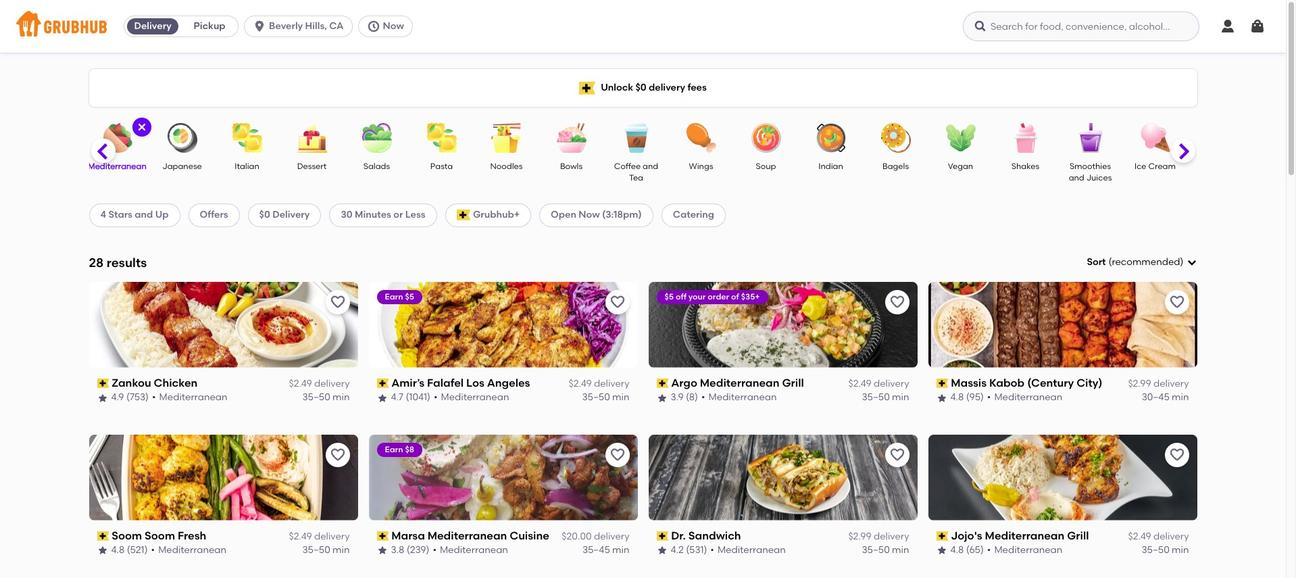 Task type: describe. For each thing, give the bounding box(es) containing it.
italian image
[[223, 123, 271, 153]]

35–45
[[583, 545, 610, 556]]

earn $5
[[385, 292, 414, 301]]

svg image inside "beverly hills, ca" button
[[253, 20, 267, 33]]

dessert image
[[288, 123, 336, 153]]

4.9 (753)
[[111, 392, 149, 403]]

4.9
[[111, 392, 124, 403]]

grubhub+
[[473, 209, 520, 221]]

mediterranean right the jojo's
[[986, 529, 1065, 542]]

2 $5 from the left
[[665, 292, 674, 301]]

fees
[[688, 82, 707, 93]]

min for marsa mediterranean cuisine
[[613, 545, 630, 556]]

coffee and tea
[[615, 162, 659, 183]]

$2.99 delivery for massis kabob (century city)
[[1129, 378, 1190, 390]]

falafel
[[427, 377, 464, 389]]

• mediterranean for dr.
[[711, 545, 786, 556]]

star icon image for jojo's mediterranean grill
[[937, 545, 948, 556]]

(521)
[[127, 545, 148, 556]]

tea
[[630, 173, 644, 183]]

mediterranean down chicken
[[159, 392, 228, 403]]

and for smoothies and juices
[[1070, 173, 1085, 183]]

open now (3:18pm)
[[551, 209, 642, 221]]

1 horizontal spatial svg image
[[1250, 18, 1267, 34]]

smoothies
[[1070, 162, 1112, 171]]

mediterranean up (239)
[[428, 529, 507, 542]]

marsa mediterranean cuisine
[[392, 529, 550, 542]]

minutes
[[355, 209, 391, 221]]

(239)
[[407, 545, 430, 556]]

3.8 (239)
[[391, 545, 430, 556]]

4.2
[[671, 545, 684, 556]]

offers
[[200, 209, 228, 221]]

main navigation navigation
[[0, 0, 1287, 53]]

results
[[107, 255, 147, 270]]

min for argo mediterranean grill
[[893, 392, 910, 403]]

4 stars and up
[[100, 209, 169, 221]]

ice
[[1135, 162, 1147, 171]]

amir's falafel los angeles
[[392, 377, 530, 389]]

off
[[676, 292, 687, 301]]

• mediterranean for jojo's
[[988, 545, 1063, 556]]

$20.00 delivery
[[562, 531, 630, 542]]

min for amir's falafel los angeles
[[613, 392, 630, 403]]

• for dr.
[[711, 545, 715, 556]]

noodles image
[[483, 123, 530, 153]]

dessert
[[297, 162, 327, 171]]

earn for amir's
[[385, 292, 403, 301]]

angeles
[[487, 377, 530, 389]]

0 horizontal spatial and
[[135, 209, 153, 221]]

1 soom from the left
[[112, 529, 142, 542]]

indian image
[[808, 123, 855, 153]]

(753)
[[126, 392, 149, 403]]

mediterranean down los
[[441, 392, 509, 403]]

$2.49 delivery for zankou chicken
[[289, 378, 350, 390]]

ice cream
[[1135, 162, 1177, 171]]

delivery for massis kabob (century city)
[[1154, 378, 1190, 390]]

save this restaurant image for massis kabob (century city)
[[1170, 294, 1186, 310]]

coffee
[[615, 162, 641, 171]]

shakes
[[1012, 162, 1040, 171]]

beverly hills, ca button
[[244, 16, 358, 37]]

pickup button
[[181, 16, 238, 37]]

min for zankou chicken
[[333, 392, 350, 403]]

35–50 for dr. sandwich
[[863, 545, 890, 556]]

juices
[[1087, 173, 1113, 183]]

35–50 min for jojo's mediterranean grill
[[1142, 545, 1190, 556]]

(531)
[[687, 545, 708, 556]]

dr.
[[672, 529, 686, 542]]

35–50 for jojo's mediterranean grill
[[1142, 545, 1170, 556]]

grill for argo mediterranean grill
[[783, 377, 804, 389]]

smoothies and juices image
[[1067, 123, 1115, 153]]

up
[[155, 209, 169, 221]]

28
[[89, 255, 104, 270]]

bowls image
[[548, 123, 595, 153]]

soup
[[756, 162, 777, 171]]

grill for jojo's mediterranean grill
[[1068, 529, 1090, 542]]

(95)
[[967, 392, 984, 403]]

save this restaurant image for zankou chicken
[[330, 294, 346, 310]]

• for zankou
[[152, 392, 156, 403]]

4.2 (531)
[[671, 545, 708, 556]]

$5 off your order of $35+
[[665, 292, 760, 301]]

bagels
[[883, 162, 910, 171]]

$2.99 for massis kabob (century city)
[[1129, 378, 1152, 390]]

• for marsa
[[433, 545, 437, 556]]

massis kabob (century city) logo image
[[929, 282, 1198, 368]]

4.8 for jojo's mediterranean grill
[[951, 545, 965, 556]]

1 $5 from the left
[[405, 292, 414, 301]]

save this restaurant image for jojo's mediterranean grill
[[1170, 447, 1186, 463]]

min for massis kabob (century city)
[[1173, 392, 1190, 403]]

ice cream image
[[1132, 123, 1180, 153]]

35–50 min for soom soom fresh
[[303, 545, 350, 556]]

(century
[[1028, 377, 1075, 389]]

30–45
[[1143, 392, 1170, 403]]

)
[[1181, 256, 1184, 268]]

subscription pass image for zankou chicken
[[97, 379, 109, 388]]

35–50 min for zankou chicken
[[303, 392, 350, 403]]

3.8
[[391, 545, 405, 556]]

vegan image
[[938, 123, 985, 153]]

(8)
[[686, 392, 699, 403]]

$2.49 for amir's falafel los angeles
[[569, 378, 592, 390]]

4
[[100, 209, 106, 221]]

argo mediterranean grill
[[672, 377, 804, 389]]

4.8 for soom soom fresh
[[111, 545, 125, 556]]

beverly hills, ca
[[269, 20, 344, 32]]

subscription pass image for amir's falafel los angeles
[[377, 379, 389, 388]]

marsa
[[392, 529, 425, 542]]

salads
[[364, 162, 390, 171]]

noodles
[[491, 162, 523, 171]]

catering
[[673, 209, 715, 221]]

subscription pass image for massis kabob (century city)
[[937, 379, 949, 388]]

smoothies and juices
[[1070, 162, 1113, 183]]

delivery for jojo's mediterranean grill
[[1154, 531, 1190, 542]]

recommended
[[1113, 256, 1181, 268]]

dr. sandwich
[[672, 529, 742, 542]]

soom soom fresh logo image
[[89, 435, 358, 520]]

35–45 min
[[583, 545, 630, 556]]

4.8 (65)
[[951, 545, 984, 556]]

mediterranean down marsa mediterranean cuisine
[[440, 545, 508, 556]]

$2.99 for dr. sandwich
[[849, 531, 872, 542]]

hills,
[[305, 20, 327, 32]]

$2.49 delivery for jojo's mediterranean grill
[[1129, 531, 1190, 542]]

delivery for amir's falafel los angeles
[[594, 378, 630, 390]]

4.8 (95)
[[951, 392, 984, 403]]

now button
[[358, 16, 418, 37]]

30–45 min
[[1143, 392, 1190, 403]]

sort ( recommended )
[[1088, 256, 1184, 268]]

beverly
[[269, 20, 303, 32]]

$2.49 for argo mediterranean grill
[[849, 378, 872, 390]]

subscription pass image for argo mediterranean grill
[[657, 379, 669, 388]]

delivery for soom soom fresh
[[314, 531, 350, 542]]

$2.49 for jojo's mediterranean grill
[[1129, 531, 1152, 542]]

4.7
[[391, 392, 404, 403]]

pickup
[[194, 20, 226, 32]]

grubhub plus flag logo image for grubhub+
[[457, 210, 471, 221]]



Task type: vqa. For each thing, say whether or not it's contained in the screenshot.
the • (213) 263-9993
no



Task type: locate. For each thing, give the bounding box(es) containing it.
1 horizontal spatial $2.99 delivery
[[1129, 378, 1190, 390]]

• mediterranean for argo
[[702, 392, 777, 403]]

amir's falafel los angeles logo image
[[369, 282, 638, 368]]

delivery left pickup
[[134, 20, 172, 32]]

mediterranean down massis kabob (century city) on the bottom right of the page
[[995, 392, 1063, 403]]

• down falafel
[[434, 392, 438, 403]]

1 earn from the top
[[385, 292, 403, 301]]

earn $8
[[385, 445, 415, 454]]

• mediterranean for marsa
[[433, 545, 508, 556]]

unlock
[[601, 82, 634, 93]]

and up the tea on the top left of page
[[643, 162, 659, 171]]

• down zankou chicken
[[152, 392, 156, 403]]

2 horizontal spatial subscription pass image
[[937, 531, 949, 541]]

pasta image
[[418, 123, 466, 153]]

0 vertical spatial now
[[383, 20, 404, 32]]

subscription pass image
[[97, 379, 109, 388], [377, 379, 389, 388], [937, 531, 949, 541]]

grubhub plus flag logo image left unlock
[[580, 81, 596, 94]]

svg image inside now button
[[367, 20, 380, 33]]

(1041)
[[406, 392, 431, 403]]

delivery for zankou chicken
[[314, 378, 350, 390]]

min for jojo's mediterranean grill
[[1173, 545, 1190, 556]]

1 vertical spatial $2.99 delivery
[[849, 531, 910, 542]]

• right (95)
[[988, 392, 992, 403]]

1 horizontal spatial and
[[643, 162, 659, 171]]

35–50 min for amir's falafel los angeles
[[583, 392, 630, 403]]

argo mediterranean grill logo image
[[649, 282, 918, 368]]

order
[[708, 292, 730, 301]]

• mediterranean for zankou
[[152, 392, 228, 403]]

35–50 for argo mediterranean grill
[[863, 392, 890, 403]]

grill down the jojo's mediterranean grill logo
[[1068, 529, 1090, 542]]

35–50 for zankou chicken
[[303, 392, 330, 403]]

save this restaurant image left earn $8
[[330, 447, 346, 463]]

zankou
[[112, 377, 151, 389]]

bowls
[[561, 162, 583, 171]]

save this restaurant button
[[326, 290, 350, 314], [606, 290, 630, 314], [886, 290, 910, 314], [1165, 290, 1190, 314], [326, 443, 350, 467], [606, 443, 630, 467], [886, 443, 910, 467], [1165, 443, 1190, 467]]

$2.99 delivery for dr. sandwich
[[849, 531, 910, 542]]

zankou chicken
[[112, 377, 198, 389]]

• down sandwich in the right of the page
[[711, 545, 715, 556]]

$2.49 for zankou chicken
[[289, 378, 312, 390]]

grubhub plus flag logo image left grubhub+
[[457, 210, 471, 221]]

jojo's mediterranean grill logo image
[[929, 435, 1198, 520]]

argo
[[672, 377, 698, 389]]

• mediterranean down sandwich in the right of the page
[[711, 545, 786, 556]]

35–50 min
[[303, 392, 350, 403], [583, 392, 630, 403], [863, 392, 910, 403], [303, 545, 350, 556], [863, 545, 910, 556], [1142, 545, 1190, 556]]

subscription pass image left soom soom fresh
[[97, 531, 109, 541]]

soom soom fresh
[[112, 529, 207, 542]]

4.8 left (95)
[[951, 392, 965, 403]]

• for massis
[[988, 392, 992, 403]]

star icon image left 4.7
[[377, 393, 388, 403]]

2 earn from the top
[[385, 445, 403, 454]]

1 vertical spatial $0
[[259, 209, 270, 221]]

subscription pass image for marsa mediterranean cuisine
[[377, 531, 389, 541]]

0 vertical spatial $0
[[636, 82, 647, 93]]

Search for food, convenience, alcohol... search field
[[964, 11, 1200, 41]]

star icon image
[[97, 393, 108, 403], [377, 393, 388, 403], [657, 393, 668, 403], [937, 393, 948, 403], [97, 545, 108, 556], [377, 545, 388, 556], [657, 545, 668, 556], [937, 545, 948, 556]]

save this restaurant image for dr. sandwich
[[890, 447, 906, 463]]

1 horizontal spatial $0
[[636, 82, 647, 93]]

$2.99 delivery
[[1129, 378, 1190, 390], [849, 531, 910, 542]]

35–50 min for argo mediterranean grill
[[863, 392, 910, 403]]

mediterranean down sandwich in the right of the page
[[718, 545, 786, 556]]

• right (8)
[[702, 392, 706, 403]]

• mediterranean for massis
[[988, 392, 1063, 403]]

subscription pass image left the jojo's
[[937, 531, 949, 541]]

shakes image
[[1002, 123, 1050, 153]]

0 horizontal spatial subscription pass image
[[97, 379, 109, 388]]

grubhub plus flag logo image for unlock $0 delivery fees
[[580, 81, 596, 94]]

fresh
[[178, 529, 207, 542]]

• mediterranean down marsa mediterranean cuisine
[[433, 545, 508, 556]]

star icon image for marsa mediterranean cuisine
[[377, 545, 388, 556]]

subscription pass image left dr.
[[657, 531, 669, 541]]

and for coffee and tea
[[643, 162, 659, 171]]

0 horizontal spatial now
[[383, 20, 404, 32]]

2 soom from the left
[[145, 529, 175, 542]]

soom
[[112, 529, 142, 542], [145, 529, 175, 542]]

$2.49 delivery for amir's falafel los angeles
[[569, 378, 630, 390]]

1 vertical spatial earn
[[385, 445, 403, 454]]

city)
[[1077, 377, 1103, 389]]

earn for marsa
[[385, 445, 403, 454]]

30 minutes or less
[[341, 209, 426, 221]]

• for jojo's
[[988, 545, 992, 556]]

soup image
[[743, 123, 790, 153]]

1 horizontal spatial grubhub plus flag logo image
[[580, 81, 596, 94]]

save this restaurant image for soom soom fresh
[[330, 447, 346, 463]]

save this restaurant image
[[330, 294, 346, 310], [610, 294, 626, 310], [330, 447, 346, 463]]

star icon image for dr. sandwich
[[657, 545, 668, 556]]

star icon image left 4.9
[[97, 393, 108, 403]]

(65)
[[967, 545, 984, 556]]

• for soom
[[151, 545, 155, 556]]

mediterranean
[[88, 162, 147, 171], [700, 377, 780, 389], [159, 392, 228, 403], [441, 392, 509, 403], [709, 392, 777, 403], [995, 392, 1063, 403], [428, 529, 507, 542], [986, 529, 1065, 542], [158, 545, 227, 556], [440, 545, 508, 556], [718, 545, 786, 556], [995, 545, 1063, 556]]

• mediterranean down chicken
[[152, 392, 228, 403]]

0 horizontal spatial grill
[[783, 377, 804, 389]]

svg image
[[1250, 18, 1267, 34], [367, 20, 380, 33]]

2 horizontal spatial and
[[1070, 173, 1085, 183]]

star icon image left 4.8 (65)
[[937, 545, 948, 556]]

delivery for marsa mediterranean cuisine
[[594, 531, 630, 542]]

$20.00
[[562, 531, 592, 542]]

massis
[[952, 377, 987, 389]]

now right 'ca'
[[383, 20, 404, 32]]

2 vertical spatial and
[[135, 209, 153, 221]]

unlock $0 delivery fees
[[601, 82, 707, 93]]

0 horizontal spatial $5
[[405, 292, 414, 301]]

3.9
[[671, 392, 684, 403]]

grill
[[783, 377, 804, 389], [1068, 529, 1090, 542]]

save this restaurant image left off at the right bottom of the page
[[610, 294, 626, 310]]

4.8 down the jojo's
[[951, 545, 965, 556]]

1 horizontal spatial grill
[[1068, 529, 1090, 542]]

1 horizontal spatial $5
[[665, 292, 674, 301]]

0 horizontal spatial $2.99 delivery
[[849, 531, 910, 542]]

$0
[[636, 82, 647, 93], [259, 209, 270, 221]]

0 horizontal spatial soom
[[112, 529, 142, 542]]

delivery down dessert
[[273, 209, 310, 221]]

delivery
[[134, 20, 172, 32], [273, 209, 310, 221]]

chicken
[[154, 377, 198, 389]]

• mediterranean down massis kabob (century city) on the bottom right of the page
[[988, 392, 1063, 403]]

4.7 (1041)
[[391, 392, 431, 403]]

star icon image left '4.2'
[[657, 545, 668, 556]]

1 vertical spatial now
[[579, 209, 600, 221]]

35–50 for amir's falafel los angeles
[[583, 392, 610, 403]]

salads image
[[353, 123, 401, 153]]

• for amir's
[[434, 392, 438, 403]]

marsa mediterranean cuisine logo image
[[369, 435, 638, 520]]

subscription pass image
[[657, 379, 669, 388], [937, 379, 949, 388], [97, 531, 109, 541], [377, 531, 389, 541], [657, 531, 669, 541]]

none field containing sort
[[1088, 256, 1198, 269]]

subscription pass image left amir's
[[377, 379, 389, 388]]

wings
[[689, 162, 714, 171]]

or
[[394, 209, 403, 221]]

• mediterranean for amir's
[[434, 392, 509, 403]]

4.8 for massis kabob (century city)
[[951, 392, 965, 403]]

•
[[152, 392, 156, 403], [434, 392, 438, 403], [702, 392, 706, 403], [988, 392, 992, 403], [151, 545, 155, 556], [433, 545, 437, 556], [711, 545, 715, 556], [988, 545, 992, 556]]

coffee and tea image
[[613, 123, 660, 153]]

star icon image for massis kabob (century city)
[[937, 393, 948, 403]]

0 vertical spatial and
[[643, 162, 659, 171]]

35–50
[[303, 392, 330, 403], [583, 392, 610, 403], [863, 392, 890, 403], [303, 545, 330, 556], [863, 545, 890, 556], [1142, 545, 1170, 556]]

• right (65)
[[988, 545, 992, 556]]

japanese
[[162, 162, 202, 171]]

subscription pass image left massis
[[937, 379, 949, 388]]

1 vertical spatial delivery
[[273, 209, 310, 221]]

dr. sandwich logo image
[[649, 435, 918, 520]]

sort
[[1088, 256, 1107, 268]]

subscription pass image for soom soom fresh
[[97, 531, 109, 541]]

star icon image left '3.9' in the right bottom of the page
[[657, 393, 668, 403]]

zankou chicken logo image
[[89, 282, 358, 368]]

min for soom soom fresh
[[333, 545, 350, 556]]

(3:18pm)
[[602, 209, 642, 221]]

0 vertical spatial earn
[[385, 292, 403, 301]]

grill down argo mediterranean grill logo
[[783, 377, 804, 389]]

• right (239)
[[433, 545, 437, 556]]

1 horizontal spatial delivery
[[273, 209, 310, 221]]

0 horizontal spatial $0
[[259, 209, 270, 221]]

star icon image for amir's falafel los angeles
[[377, 393, 388, 403]]

$2.99
[[1129, 378, 1152, 390], [849, 531, 872, 542]]

star icon image for zankou chicken
[[97, 393, 108, 403]]

save this restaurant image
[[890, 294, 906, 310], [1170, 294, 1186, 310], [610, 447, 626, 463], [890, 447, 906, 463], [1170, 447, 1186, 463]]

svg image
[[1221, 18, 1237, 34], [253, 20, 267, 33], [974, 20, 988, 33], [136, 122, 147, 133], [1187, 257, 1198, 268]]

stars
[[109, 209, 132, 221]]

mediterranean down 'fresh'
[[158, 545, 227, 556]]

1 vertical spatial and
[[1070, 173, 1085, 183]]

4.8 left (521)
[[111, 545, 125, 556]]

1 vertical spatial grill
[[1068, 529, 1090, 542]]

mediterranean image
[[94, 123, 141, 153]]

1 vertical spatial grubhub plus flag logo image
[[457, 210, 471, 221]]

star icon image for soom soom fresh
[[97, 545, 108, 556]]

massis kabob (century city)
[[952, 377, 1103, 389]]

1 horizontal spatial subscription pass image
[[377, 379, 389, 388]]

kabob
[[990, 377, 1025, 389]]

$5
[[405, 292, 414, 301], [665, 292, 674, 301]]

subscription pass image for jojo's mediterranean grill
[[937, 531, 949, 541]]

35–50 min for dr. sandwich
[[863, 545, 910, 556]]

4.8 (521)
[[111, 545, 148, 556]]

star icon image left 3.8
[[377, 545, 388, 556]]

jojo's
[[952, 529, 983, 542]]

cream
[[1149, 162, 1177, 171]]

$0 right unlock
[[636, 82, 647, 93]]

(
[[1109, 256, 1113, 268]]

soom up the 4.8 (521)
[[112, 529, 142, 542]]

• mediterranean down los
[[434, 392, 509, 403]]

0 horizontal spatial grubhub plus flag logo image
[[457, 210, 471, 221]]

star icon image for argo mediterranean grill
[[657, 393, 668, 403]]

and inside smoothies and juices
[[1070, 173, 1085, 183]]

min for dr. sandwich
[[893, 545, 910, 556]]

star icon image left 4.8 (95)
[[937, 393, 948, 403]]

star icon image left the 4.8 (521)
[[97, 545, 108, 556]]

• mediterranean for soom
[[151, 545, 227, 556]]

now inside button
[[383, 20, 404, 32]]

pasta
[[431, 162, 453, 171]]

0 horizontal spatial svg image
[[367, 20, 380, 33]]

• mediterranean down 'fresh'
[[151, 545, 227, 556]]

mediterranean right argo
[[700, 377, 780, 389]]

0 horizontal spatial $2.99
[[849, 531, 872, 542]]

0 vertical spatial grill
[[783, 377, 804, 389]]

• mediterranean down jojo's mediterranean grill
[[988, 545, 1063, 556]]

delivery button
[[124, 16, 181, 37]]

and left up
[[135, 209, 153, 221]]

open
[[551, 209, 577, 221]]

wings image
[[678, 123, 725, 153]]

subscription pass image left argo
[[657, 379, 669, 388]]

35–50 for soom soom fresh
[[303, 545, 330, 556]]

and down smoothies
[[1070, 173, 1085, 183]]

$2.49
[[289, 378, 312, 390], [569, 378, 592, 390], [849, 378, 872, 390], [289, 531, 312, 542], [1129, 531, 1152, 542]]

now right open
[[579, 209, 600, 221]]

0 horizontal spatial delivery
[[134, 20, 172, 32]]

bagels image
[[873, 123, 920, 153]]

$2.49 for soom soom fresh
[[289, 531, 312, 542]]

• right (521)
[[151, 545, 155, 556]]

0 vertical spatial grubhub plus flag logo image
[[580, 81, 596, 94]]

1 horizontal spatial $2.99
[[1129, 378, 1152, 390]]

delivery for argo mediterranean grill
[[874, 378, 910, 390]]

1 horizontal spatial soom
[[145, 529, 175, 542]]

4.8
[[951, 392, 965, 403], [111, 545, 125, 556], [951, 545, 965, 556]]

0 vertical spatial $2.99
[[1129, 378, 1152, 390]]

mediterranean down argo mediterranean grill
[[709, 392, 777, 403]]

and inside coffee and tea
[[643, 162, 659, 171]]

subscription pass image left marsa
[[377, 531, 389, 541]]

$2.49 delivery for argo mediterranean grill
[[849, 378, 910, 390]]

• mediterranean
[[152, 392, 228, 403], [434, 392, 509, 403], [702, 392, 777, 403], [988, 392, 1063, 403], [151, 545, 227, 556], [433, 545, 508, 556], [711, 545, 786, 556], [988, 545, 1063, 556]]

delivery for dr. sandwich
[[874, 531, 910, 542]]

grubhub plus flag logo image
[[580, 81, 596, 94], [457, 210, 471, 221]]

• for argo
[[702, 392, 706, 403]]

los
[[467, 377, 485, 389]]

None field
[[1088, 256, 1198, 269]]

subscription pass image for dr. sandwich
[[657, 531, 669, 541]]

less
[[406, 209, 426, 221]]

$2.49 delivery for soom soom fresh
[[289, 531, 350, 542]]

vegan
[[949, 162, 974, 171]]

soom up (521)
[[145, 529, 175, 542]]

1 horizontal spatial now
[[579, 209, 600, 221]]

$0 right the offers
[[259, 209, 270, 221]]

italian
[[235, 162, 260, 171]]

cuisine
[[510, 529, 550, 542]]

1 vertical spatial $2.99
[[849, 531, 872, 542]]

$8
[[405, 445, 415, 454]]

japanese image
[[159, 123, 206, 153]]

your
[[689, 292, 706, 301]]

0 vertical spatial $2.99 delivery
[[1129, 378, 1190, 390]]

jojo's mediterranean grill
[[952, 529, 1090, 542]]

• mediterranean down argo mediterranean grill
[[702, 392, 777, 403]]

save this restaurant image left earn $5
[[330, 294, 346, 310]]

delivery inside button
[[134, 20, 172, 32]]

subscription pass image left zankou
[[97, 379, 109, 388]]

of
[[732, 292, 740, 301]]

and
[[643, 162, 659, 171], [1070, 173, 1085, 183], [135, 209, 153, 221]]

0 vertical spatial delivery
[[134, 20, 172, 32]]

30
[[341, 209, 353, 221]]

mediterranean down jojo's mediterranean grill
[[995, 545, 1063, 556]]

mediterranean down mediterranean image
[[88, 162, 147, 171]]

indian
[[819, 162, 844, 171]]



